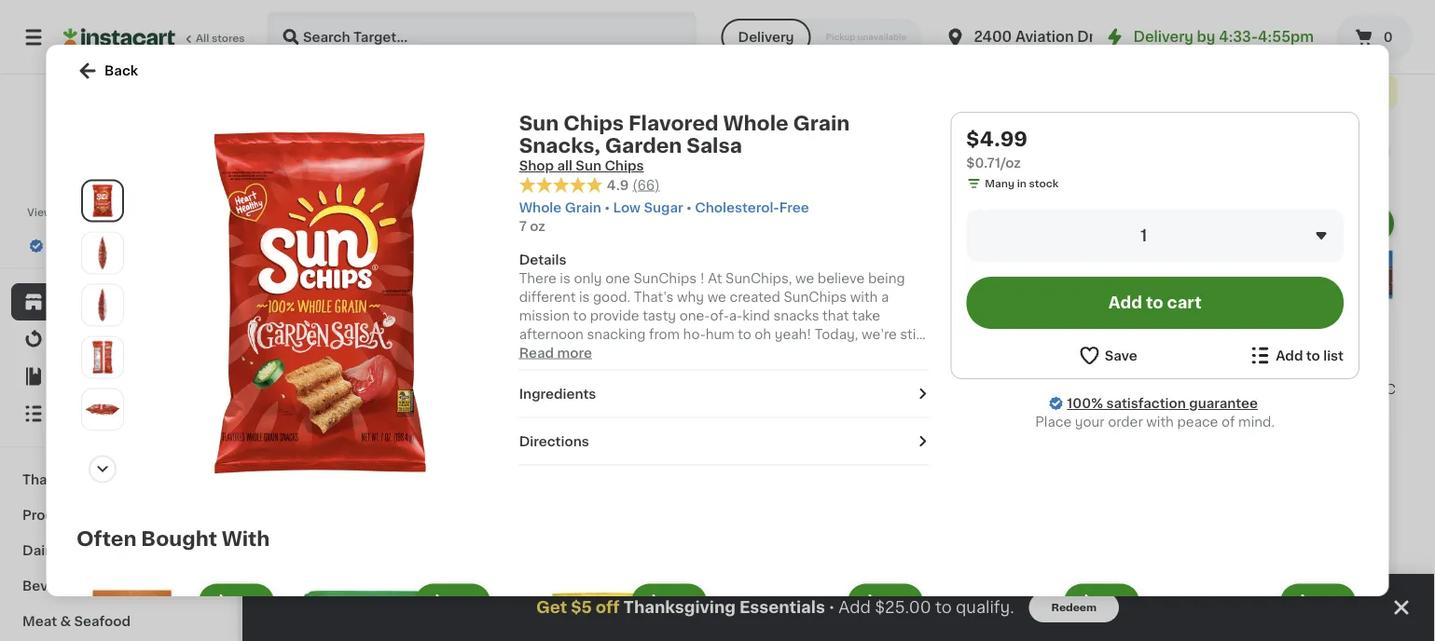 Task type: locate. For each thing, give the bounding box(es) containing it.
1 vertical spatial in
[[655, 457, 664, 468]]

in
[[1017, 179, 1027, 189], [655, 457, 664, 468], [331, 475, 340, 485]]

product group containing ★★★★★
[[1252, 0, 1399, 108]]

(66) down sun chips flavored whole grain snacks, garden salsa
[[349, 441, 370, 451]]

2 vertical spatial &
[[60, 616, 71, 629]]

7 up details on the top left of the page
[[519, 220, 527, 233]]

(66) inside item carousel region
[[349, 441, 370, 451]]

$ for sun chips flavored whole grain snacks, garden salsa
[[284, 359, 290, 370]]

4 for sun chips flavored whole grain snacks, harvest cheddar
[[1100, 358, 1114, 378]]

it right like
[[740, 384, 749, 397]]

7 inside ★★★★★ 7 oz
[[928, 456, 934, 466]]

is left only on the left of page
[[560, 272, 570, 285]]

delivery for delivery
[[739, 31, 795, 44]]

free inside item carousel region
[[970, 338, 993, 348]]

entenmann's down 59
[[604, 383, 689, 396]]

$ left 59
[[608, 359, 614, 370]]

we down at
[[707, 291, 726, 304]]

yeah!
[[775, 328, 811, 341]]

& right meat
[[60, 616, 71, 629]]

1 horizontal spatial it
[[740, 384, 749, 397]]

in down $0.71/oz
[[1017, 179, 1027, 189]]

and up 'chocolate' at the left bottom
[[665, 384, 689, 397]]

target link
[[78, 97, 160, 202]]

0 vertical spatial shop
[[519, 160, 554, 173]]

3 4 from the left
[[1100, 358, 1114, 378]]

8 inside 8 oz button
[[604, 2, 611, 12]]

1 horizontal spatial entenmann's
[[766, 383, 851, 396]]

oz inside button
[[613, 2, 626, 12]]

add to cart
[[1109, 295, 1202, 311]]

many down $0.71/oz
[[985, 179, 1015, 189]]

• left low in the left of the page
[[604, 201, 610, 214]]

delivery button
[[722, 19, 811, 56]]

(215)
[[1321, 23, 1346, 33], [511, 460, 536, 470]]

0 horizontal spatial guarantee
[[144, 241, 198, 251]]

7 oz
[[1252, 38, 1272, 48], [280, 456, 301, 466]]

kettle
[[537, 439, 576, 452]]

1 vertical spatial stock
[[667, 457, 696, 468]]

is down only on the left of page
[[579, 291, 590, 304]]

$ 4 99 for sun chips flavored whole grain snacks, garden salsa
[[284, 358, 321, 378]]

bites down thing...
[[604, 402, 637, 415]]

sun
[[519, 113, 559, 133], [280, 383, 305, 396], [1090, 383, 1115, 396]]

that up today,
[[823, 309, 849, 323]]

x
[[937, 19, 943, 29]]

0 vertical spatial 100%
[[48, 241, 76, 251]]

$ for sun chips flavored whole grain snacks, harvest cheddar
[[1093, 359, 1100, 370]]

salsa
[[686, 136, 742, 155], [332, 420, 367, 434]]

that down flavors.
[[752, 384, 779, 397]]

bought
[[141, 530, 217, 550]]

many in stock down sun chips flavored whole grain snacks, garden salsa
[[299, 475, 372, 485]]

gluten-
[[930, 338, 970, 348]]

product group
[[928, 0, 1075, 88], [1252, 0, 1399, 108], [280, 202, 427, 491], [442, 202, 589, 545], [604, 202, 751, 474], [766, 202, 913, 468], [928, 202, 1075, 491], [1090, 202, 1237, 491], [1252, 202, 1399, 433], [76, 581, 278, 642], [293, 581, 494, 642], [509, 581, 711, 642], [725, 581, 927, 642], [942, 581, 1143, 642], [1158, 581, 1360, 642]]

grain inside 'whole grain • low sugar • cholesterol-free 7 oz'
[[565, 201, 601, 214]]

0 horizontal spatial that
[[752, 384, 779, 397]]

$ for entenmann's little bites chocolate chip muffins
[[608, 359, 614, 370]]

sun
[[576, 160, 601, 173]]

free
[[779, 201, 809, 214], [970, 338, 993, 348]]

0 horizontal spatial chips
[[308, 383, 346, 396]]

little inside entenmann's little bites chocolate chip muffins
[[692, 383, 725, 396]]

1 horizontal spatial chips
[[563, 113, 624, 133]]

entenmann's inside entenmann's entenmann's little bites blueberry muffins
[[766, 383, 851, 396]]

1 horizontal spatial free
[[970, 338, 993, 348]]

99 for sun chips flavored whole grain snacks, garden salsa
[[306, 359, 321, 370]]

chips inside sun chips flavored whole grain snacks, harvest cheddar
[[1118, 383, 1156, 396]]

2 horizontal spatial and
[[799, 347, 823, 360]]

delivery down sponsored badge image
[[739, 31, 795, 44]]

0 horizontal spatial 100% satisfaction guarantee
[[48, 241, 198, 251]]

• right sugar
[[686, 201, 692, 214]]

still
[[900, 328, 923, 341]]

99 down "gluten-free"
[[953, 359, 967, 370]]

our down from
[[645, 347, 667, 360]]

0 horizontal spatial little
[[692, 383, 725, 396]]

qualify.
[[956, 600, 1015, 616]]

entenmann's
[[604, 383, 689, 396], [766, 383, 851, 396]]

0 horizontal spatial snacks,
[[363, 402, 414, 415]]

enlarge chips & pretzels sun chips flavored whole grain snacks, garden salsa angle_left (opens in a new tab) image
[[85, 236, 119, 270]]

0 vertical spatial &
[[486, 439, 497, 452]]

2 horizontal spatial 4
[[1100, 358, 1114, 378]]

sun inside sun chips flavored whole grain snacks, garden salsa
[[280, 383, 305, 396]]

bites
[[604, 402, 637, 415], [766, 420, 799, 434]]

little up chip on the bottom of the page
[[692, 383, 725, 396]]

low
[[613, 201, 641, 214]]

1 vertical spatial shop
[[52, 296, 87, 309]]

only
[[574, 272, 602, 285]]

whole inside 'whole grain • low sugar • cholesterol-free 7 oz'
[[519, 201, 561, 214]]

1 4 from the left
[[290, 358, 304, 378]]

snacks, inside sun chips flavored whole grain snacks, garden salsa
[[363, 402, 414, 415]]

produce link
[[11, 498, 227, 534]]

8 for 8 oz
[[604, 2, 611, 12]]

1 entenmann's from the left
[[604, 383, 689, 396]]

instacart.
[[102, 223, 153, 233]]

1 horizontal spatial bites
[[766, 420, 799, 434]]

chips
[[563, 113, 624, 133], [308, 383, 346, 396], [1118, 383, 1156, 396]]

0 vertical spatial (215)
[[1321, 23, 1346, 33]]

1 vertical spatial thanksgiving
[[624, 600, 736, 616]]

1 horizontal spatial sun
[[519, 113, 559, 133]]

bites down entenmann's on the right
[[766, 420, 799, 434]]

100%
[[48, 241, 76, 251], [1067, 397, 1103, 411]]

2 horizontal spatial in
[[1017, 179, 1027, 189]]

chips for sun chips flavored whole grain snacks, garden salsa shop all sun chips
[[563, 113, 624, 133]]

enlarge chips & pretzels sun chips flavored whole grain snacks, garden salsa angle_top (opens in a new tab) image
[[85, 393, 119, 427]]

4 for entenmann's little bites chocolate chip muffins
[[614, 358, 628, 378]]

4 for sun chips flavored whole grain snacks, garden salsa
[[290, 358, 304, 378]]

99 up sun chips flavored whole grain snacks, garden salsa
[[306, 359, 321, 370]]

1 horizontal spatial little
[[855, 402, 888, 415]]

and up because
[[799, 347, 823, 360]]

sunchips
[[633, 272, 697, 285], [784, 291, 847, 304]]

59
[[630, 359, 644, 370]]

2
[[1262, 358, 1275, 378]]

7 left 4:55pm
[[1252, 38, 1258, 48]]

3 up sensible in the bottom right of the page
[[938, 358, 951, 378]]

with
[[221, 530, 269, 550]]

0 vertical spatial different
[[519, 291, 576, 304]]

dairy
[[22, 545, 59, 558]]

100% up your
[[1067, 397, 1103, 411]]

whole inside sun chips flavored whole grain snacks, garden salsa
[[280, 402, 321, 415]]

8 for 8 x 1.48 oz
[[928, 19, 935, 29]]

2 horizontal spatial sun
[[1090, 383, 1115, 396]]

sun inside sun chips flavored whole grain snacks, garden salsa shop all sun chips
[[519, 113, 559, 133]]

muffins down thing...
[[604, 420, 654, 434]]

0 vertical spatial 100% satisfaction guarantee
[[48, 241, 198, 251]]

harvest
[[1090, 420, 1141, 434]]

$0.71/oz
[[966, 157, 1021, 170]]

• right the essentials
[[829, 601, 835, 616]]

2 horizontal spatial many
[[985, 179, 1015, 189]]

entenmann's for 4
[[604, 383, 689, 396]]

1 horizontal spatial 7 oz
[[1252, 38, 1272, 48]]

0 horizontal spatial our
[[593, 384, 614, 397]]

grain inside sun chips flavored whole grain snacks, garden salsa
[[325, 402, 360, 415]]

(215) down salty
[[511, 460, 536, 470]]

$ 4 99
[[284, 358, 321, 378], [1093, 358, 1130, 378]]

1 horizontal spatial guarantee
[[1189, 397, 1258, 411]]

2 4 from the left
[[614, 358, 628, 378]]

99 right 17
[[1024, 613, 1038, 624]]

snacks, up all
[[519, 136, 600, 155]]

shop inside "link"
[[52, 296, 87, 309]]

cosmic
[[1340, 383, 1397, 396]]

7 down sea
[[928, 456, 934, 466]]

entenmann's up entenmann's on the right
[[766, 383, 851, 396]]

we left believe
[[795, 272, 814, 285]]

0 horizontal spatial bites
[[604, 402, 637, 415]]

snacks, up the peace
[[1173, 402, 1223, 415]]

thanksgiving up produce
[[22, 474, 112, 487]]

1 horizontal spatial 3
[[938, 358, 951, 378]]

save button
[[1078, 344, 1138, 368]]

to right $25.00
[[936, 600, 952, 616]]

is down grains at the bottom left
[[579, 384, 590, 397]]

many down entenmann's little bites chocolate chip muffins
[[622, 457, 652, 468]]

& left eggs
[[62, 545, 73, 558]]

0 vertical spatial satisfaction
[[79, 241, 141, 251]]

free up "sunchips,"
[[779, 201, 809, 214]]

different up mission
[[519, 291, 576, 304]]

0 horizontal spatial flavored
[[350, 383, 406, 396]]

1 horizontal spatial •
[[686, 201, 692, 214]]

satisfaction up place your order with peace of mind.
[[1107, 397, 1186, 411]]

shop left all
[[519, 160, 554, 173]]

1 vertical spatial 7 oz
[[280, 456, 301, 466]]

$ left 49
[[769, 359, 776, 370]]

★★★★★ inside sensible portions garden veggie straws sea salt ★★★★★
[[928, 438, 993, 451]]

chips inside sun chips flavored whole grain snacks, garden salsa shop all sun chips
[[563, 113, 624, 133]]

muffins for 4
[[604, 420, 654, 434]]

list
[[1324, 349, 1344, 362]]

0 horizontal spatial of
[[912, 347, 926, 360]]

1 $ 4 99 from the left
[[284, 358, 321, 378]]

guarantee down affiliated
[[144, 241, 198, 251]]

sunchips,
[[726, 272, 792, 285]]

1 horizontal spatial thanksgiving
[[624, 600, 736, 616]]

little up blueberry
[[855, 402, 888, 415]]

• inside the get $5 off thanksgiving essentials • add $25.00 to qualify.
[[829, 601, 835, 616]]

2 horizontal spatial flavored
[[1159, 383, 1216, 396]]

grain inside sun chips flavored whole grain snacks, harvest cheddar
[[1134, 402, 1169, 415]]

guarantee inside button
[[144, 241, 198, 251]]

snacks, left the angie's
[[363, 402, 414, 415]]

(66) right "4.9"
[[632, 179, 660, 192]]

in down entenmann's little bites chocolate chip muffins
[[655, 457, 664, 468]]

$ left 'save'
[[1093, 359, 1100, 370]]

shop inside sun chips flavored whole grain snacks, garden salsa shop all sun chips
[[519, 160, 554, 173]]

0 horizontal spatial salsa
[[332, 420, 367, 434]]

4.9
[[607, 179, 629, 192]]

thanksgiving right 'off' at the bottom
[[624, 600, 736, 616]]

whole inside sun chips flavored whole grain snacks, garden salsa shop all sun chips
[[723, 113, 789, 133]]

2 horizontal spatial many in stock
[[985, 179, 1059, 189]]

0 vertical spatial many in stock
[[985, 179, 1059, 189]]

99 right the 2
[[1277, 359, 1291, 370]]

entenmann's entenmann's little bites blueberry muffins
[[766, 383, 888, 452]]

more
[[557, 347, 592, 360]]

garden
[[605, 136, 682, 155], [928, 402, 976, 415], [280, 420, 328, 434]]

100% satisfaction guarantee down the instacart.
[[48, 241, 198, 251]]

treatment tracker modal dialog
[[243, 575, 1436, 642]]

sunchips up snacks
[[784, 291, 847, 304]]

7 oz right the by
[[1252, 38, 1272, 48]]

$ up ®
[[1255, 359, 1262, 370]]

1 vertical spatial and
[[605, 365, 629, 379]]

chips & pretzels sun chips flavored whole grain snacks, garden salsa hero image
[[143, 127, 497, 480]]

0 horizontal spatial stock
[[343, 475, 372, 485]]

0 horizontal spatial thanksgiving
[[22, 474, 112, 487]]

$ inside $ 4 59
[[608, 359, 614, 370]]

100% inside button
[[48, 241, 76, 251]]

0 horizontal spatial 100%
[[48, 241, 76, 251]]

0 horizontal spatial muffins
[[604, 420, 654, 434]]

flavored inside sun chips flavored whole grain snacks, garden salsa shop all sun chips
[[628, 113, 719, 133]]

entenmann's inside entenmann's little bites chocolate chip muffins
[[604, 383, 689, 396]]

grain for sun chips flavored whole grain snacks, garden salsa
[[325, 402, 360, 415]]

snacks, inside sun chips flavored whole grain snacks, garden salsa shop all sun chips
[[519, 136, 600, 155]]

99 inside $ 2 99
[[1277, 359, 1291, 370]]

$ 4 99 up order
[[1093, 358, 1130, 378]]

grain
[[793, 113, 850, 133], [565, 201, 601, 214], [325, 402, 360, 415], [1134, 402, 1169, 415]]

$ 3 49
[[769, 358, 806, 378]]

thanksgiving inside the treatment tracker modal dialog
[[624, 600, 736, 616]]

flavored inside sun chips flavored whole grain snacks, harvest cheddar
[[1159, 383, 1216, 396]]

bites inside entenmann's entenmann's little bites blueberry muffins
[[766, 420, 799, 434]]

satisfaction down the instacart.
[[79, 241, 141, 251]]

garden for sun chips flavored whole grain snacks, garden salsa
[[280, 420, 328, 434]]

we left like
[[693, 384, 712, 397]]

1 horizontal spatial 4
[[614, 358, 628, 378]]

whole inside sun chips flavored whole grain snacks, harvest cheddar
[[1090, 402, 1131, 415]]

with down "pricing"
[[77, 223, 99, 233]]

$4.99
[[966, 129, 1028, 149]]

100% down "pricing"
[[48, 241, 76, 251]]

0 vertical spatial guarantee
[[144, 241, 198, 251]]

free up sensible in the bottom right of the page
[[970, 338, 993, 348]]

chips inside sun chips flavored whole grain snacks, garden salsa
[[308, 383, 346, 396]]

redeem
[[1052, 603, 1097, 613]]

target logo image
[[78, 97, 160, 179]]

it right buy
[[82, 333, 91, 346]]

sweet
[[442, 439, 483, 452]]

0 horizontal spatial sunchips
[[633, 272, 697, 285]]

(66) button
[[632, 176, 660, 194]]

take
[[852, 309, 880, 323]]

0 vertical spatial (66)
[[632, 179, 660, 192]]

being down combination
[[846, 365, 883, 379]]

essentials
[[740, 600, 826, 616]]

grain for sun chips flavored whole grain snacks, garden salsa shop all sun chips
[[793, 113, 850, 133]]

grain inside sun chips flavored whole grain snacks, garden salsa shop all sun chips
[[793, 113, 850, 133]]

flavored inside sun chips flavored whole grain snacks, garden salsa
[[350, 383, 406, 396]]

many in stock down entenmann's little bites chocolate chip muffins
[[622, 457, 696, 468]]

delivery inside button
[[739, 31, 795, 44]]

many in stock down $0.71/oz
[[985, 179, 1059, 189]]

produce
[[22, 509, 79, 523]]

7
[[1252, 38, 1258, 48], [519, 220, 527, 233], [280, 456, 286, 466], [928, 456, 934, 466]]

2 vertical spatial garden
[[280, 420, 328, 434]]

garden inside sun chips flavored whole grain snacks, garden salsa shop all sun chips
[[605, 136, 682, 155]]

8 inside 8 x 1.48 oz button
[[928, 19, 935, 29]]

get
[[536, 600, 567, 616]]

0 vertical spatial stock
[[1029, 179, 1059, 189]]

to left 'oh'
[[738, 328, 751, 341]]

$ inside $ 3 49
[[769, 359, 776, 370]]

with inside view pricing policy. not affiliated with instacart.
[[77, 223, 99, 233]]

0 vertical spatial being
[[868, 272, 905, 285]]

0 horizontal spatial (66)
[[349, 441, 370, 451]]

many in stock
[[985, 179, 1059, 189], [622, 457, 696, 468], [299, 475, 372, 485]]

muffins inside entenmann's little bites chocolate chip muffins
[[604, 420, 654, 434]]

chips for sun chips flavored whole grain snacks, harvest cheddar
[[1118, 383, 1156, 396]]

$ 4 99 for sun chips flavored whole grain snacks, harvest cheddar
[[1093, 358, 1130, 378]]

different down whole on the bottom left of page
[[519, 384, 576, 397]]

7 oz down sun chips flavored whole grain snacks, garden salsa
[[280, 456, 301, 466]]

$ 17 99
[[995, 613, 1038, 632]]

whole grain • low sugar • cholesterol-free 7 oz
[[519, 201, 809, 233]]

snacks, for sun chips flavored whole grain snacks, garden salsa shop all sun chips
[[519, 136, 600, 155]]

0 vertical spatial it
[[82, 333, 91, 346]]

$ 4 99 up sun chips flavored whole grain snacks, garden salsa
[[284, 358, 321, 378]]

sunchips up that's
[[633, 272, 697, 285]]

of inside there is only one sunchips ! at sunchips,  we believe being different is good. that's why we created sunchips with a mission to provide tasty one-of-a-kind snacks that take afternoon snacking from ho-hum to oh yeah! today, we're still making waves with our wavy unique shape and combination of whole grains and mouthwatering flavors. because being different is our thing... and we like it that way!
[[912, 347, 926, 360]]

2 vertical spatial and
[[665, 384, 689, 397]]

0 vertical spatial free
[[779, 201, 809, 214]]

shop up buy
[[52, 296, 87, 309]]

flavored
[[628, 113, 719, 133], [350, 383, 406, 396], [1159, 383, 1216, 396]]

sun for sun chips flavored whole grain snacks, garden salsa shop all sun chips
[[519, 113, 559, 133]]

0 horizontal spatial $ 4 99
[[284, 358, 321, 378]]

$ left redeem button
[[995, 613, 1001, 624]]

1 horizontal spatial 8
[[928, 19, 935, 29]]

guarantee up the peace
[[1189, 397, 1258, 411]]

back button
[[76, 60, 138, 82]]

buy it again
[[52, 333, 131, 346]]

7 oz inside item carousel region
[[280, 456, 301, 466]]

1 horizontal spatial $ 4 99
[[1093, 358, 1130, 378]]

4 up your
[[1100, 358, 1114, 378]]

6
[[1252, 420, 1259, 430]]

1 horizontal spatial delivery
[[1134, 30, 1194, 44]]

all stores
[[196, 33, 245, 43]]

muffins inside entenmann's entenmann's little bites blueberry muffins
[[766, 439, 816, 452]]

little down the 2
[[1252, 383, 1285, 396]]

(66)
[[632, 179, 660, 192], [349, 441, 370, 451]]

muffins down entenmann's on the right
[[766, 439, 816, 452]]

salsa inside sun chips flavored whole grain snacks, garden salsa
[[332, 420, 367, 434]]

dairy & eggs link
[[11, 534, 227, 569]]

salsa inside sun chips flavored whole grain snacks, garden salsa shop all sun chips
[[686, 136, 742, 155]]

1 horizontal spatial that
[[823, 309, 849, 323]]

our down grains at the bottom left
[[593, 384, 614, 397]]

eggs
[[76, 545, 110, 558]]

ho-
[[683, 328, 706, 341]]

1 horizontal spatial 100% satisfaction guarantee
[[1067, 397, 1258, 411]]

tasty
[[643, 309, 676, 323]]

being up a
[[868, 272, 905, 285]]

4 left 59
[[614, 358, 628, 378]]

many down sun chips flavored whole grain snacks, garden salsa
[[299, 475, 328, 485]]

0
[[1384, 31, 1394, 44]]

of left 6
[[1222, 416, 1235, 429]]

entenmann's for 3
[[766, 383, 851, 396]]

& up popcorn
[[486, 439, 497, 452]]

2 entenmann's from the left
[[766, 383, 851, 396]]

1 vertical spatial our
[[593, 384, 614, 397]]

a
[[881, 291, 889, 304]]

4 up sun chips flavored whole grain snacks, garden salsa
[[290, 358, 304, 378]]

oh
[[755, 328, 771, 341]]

garden inside sun chips flavored whole grain snacks, garden salsa
[[280, 420, 328, 434]]

2 vertical spatial stock
[[343, 475, 372, 485]]

that
[[823, 309, 849, 323], [752, 384, 779, 397]]

2 $ 4 99 from the left
[[1093, 358, 1130, 378]]

0 horizontal spatial satisfaction
[[79, 241, 141, 251]]

straws
[[1028, 402, 1073, 415]]

to left cart
[[1146, 295, 1164, 311]]

1 horizontal spatial shop
[[519, 160, 554, 173]]

1 vertical spatial bites
[[766, 420, 799, 434]]

a-
[[729, 309, 743, 323]]

0 vertical spatial is
[[560, 272, 570, 285]]

sun inside sun chips flavored whole grain snacks, harvest cheddar
[[1090, 383, 1115, 396]]

little inside little debbie cosmic ® brownies 6 ct
[[1252, 383, 1285, 396]]

1 vertical spatial &
[[62, 545, 73, 558]]

99 inside '3 99'
[[953, 359, 967, 370]]

0 horizontal spatial many
[[299, 475, 328, 485]]

enlarge chips & pretzels sun chips flavored whole grain snacks, garden salsa hero (opens in a new tab) image
[[85, 184, 119, 218]]

0 horizontal spatial sun
[[280, 383, 305, 396]]

product group containing 8 x 1.48 oz
[[928, 0, 1075, 88]]

7 inside 'whole grain • low sugar • cholesterol-free 7 oz'
[[519, 220, 527, 233]]

delivery left the by
[[1134, 30, 1194, 44]]

and left 59
[[605, 365, 629, 379]]

snacks, inside sun chips flavored whole grain snacks, harvest cheddar
[[1173, 402, 1223, 415]]

100% satisfaction guarantee up place your order with peace of mind.
[[1067, 397, 1258, 411]]

2 different from the top
[[519, 384, 576, 397]]

$ 4 59
[[608, 358, 644, 378]]

0 horizontal spatial free
[[779, 201, 809, 214]]

1 vertical spatial salsa
[[332, 420, 367, 434]]

that's
[[634, 291, 674, 304]]

oz
[[613, 2, 626, 12], [970, 19, 982, 29], [1260, 38, 1272, 48], [530, 220, 545, 233], [288, 456, 301, 466], [936, 456, 948, 466]]

0 horizontal spatial many in stock
[[299, 475, 372, 485]]

of down still
[[912, 347, 926, 360]]

guarantee
[[144, 241, 198, 251], [1189, 397, 1258, 411]]

many
[[985, 179, 1015, 189], [622, 457, 652, 468], [299, 475, 328, 485]]

2 horizontal spatial stock
[[1029, 179, 1059, 189]]

1 vertical spatial satisfaction
[[1107, 397, 1186, 411]]

it inside there is only one sunchips ! at sunchips,  we believe being different is good. that's why we created sunchips with a mission to provide tasty one-of-a-kind snacks that take afternoon snacking from ho-hum to oh yeah! today, we're still making waves with our wavy unique shape and combination of whole grains and mouthwatering flavors. because being different is our thing... and we like it that way!
[[740, 384, 749, 397]]

0 horizontal spatial garden
[[280, 420, 328, 434]]

None search field
[[267, 11, 697, 63]]

8
[[604, 2, 611, 12], [928, 19, 935, 29]]

1 vertical spatial 8
[[928, 19, 935, 29]]

(215) right 4:55pm
[[1321, 23, 1346, 33]]

$ up sun chips flavored whole grain snacks, garden salsa
[[284, 359, 290, 370]]

$
[[284, 359, 290, 370], [608, 359, 614, 370], [769, 359, 776, 370], [1093, 359, 1100, 370], [1255, 359, 1262, 370], [995, 613, 1001, 624]]

2400 aviation dr button
[[945, 11, 1095, 63]]

0 horizontal spatial (215)
[[511, 460, 536, 470]]

read more button
[[519, 344, 592, 363]]

1 horizontal spatial salsa
[[686, 136, 742, 155]]

$3.99 element
[[442, 356, 589, 380]]

0 horizontal spatial 3
[[776, 358, 789, 378]]

delivery
[[1134, 30, 1194, 44], [739, 31, 795, 44]]

1 vertical spatial different
[[519, 384, 576, 397]]

1 vertical spatial is
[[579, 291, 590, 304]]

100% satisfaction guarantee inside 100% satisfaction guarantee button
[[48, 241, 198, 251]]



Task type: vqa. For each thing, say whether or not it's contained in the screenshot.
kiehl's partners with instacart for same-day skin and hair care delivery link
no



Task type: describe. For each thing, give the bounding box(es) containing it.
$ 2 99
[[1255, 358, 1291, 378]]

1 horizontal spatial in
[[655, 457, 664, 468]]

2 vertical spatial many
[[299, 475, 328, 485]]

way!
[[782, 384, 813, 397]]

add to list
[[1276, 349, 1344, 362]]

chips for sun chips flavored whole grain snacks, garden salsa
[[308, 383, 346, 396]]

mind.
[[1239, 416, 1275, 429]]

sea
[[928, 420, 952, 434]]

delivery for delivery by 4:33-4:55pm
[[1134, 30, 1194, 44]]

$25.00
[[875, 600, 932, 616]]

mouthwatering
[[633, 365, 732, 379]]

whole for sun chips flavored whole grain snacks, harvest cheddar
[[1090, 402, 1131, 415]]

1 vertical spatial that
[[752, 384, 779, 397]]

hum
[[706, 328, 734, 341]]

satisfaction inside button
[[79, 241, 141, 251]]

add button inside the product group
[[1321, 207, 1393, 241]]

1 horizontal spatial (215)
[[1321, 23, 1346, 33]]

thanksgiving link
[[11, 463, 227, 498]]

making
[[519, 347, 567, 360]]

enlarge chips & pretzels sun chips flavored whole grain snacks, garden salsa angle_back (opens in a new tab) image
[[85, 341, 119, 374]]

product group containing 2
[[1252, 202, 1399, 433]]

vegan
[[515, 338, 548, 348]]

1 horizontal spatial and
[[665, 384, 689, 397]]

1 horizontal spatial (66)
[[632, 179, 660, 192]]

buy it again link
[[11, 321, 227, 358]]

little inside entenmann's entenmann's little bites blueberry muffins
[[855, 402, 888, 415]]

with down 100% satisfaction guarantee link
[[1147, 416, 1174, 429]]

often bought with
[[76, 530, 269, 550]]

muffins for 3
[[766, 439, 816, 452]]

1 horizontal spatial many in stock
[[622, 457, 696, 468]]

meat
[[22, 616, 57, 629]]

1 horizontal spatial stock
[[667, 457, 696, 468]]

corn
[[442, 458, 474, 471]]

4:55pm
[[1259, 30, 1315, 44]]

add inside the treatment tracker modal dialog
[[839, 600, 871, 616]]

instacart logo image
[[63, 26, 175, 49]]

entenmann's little bites chocolate chip muffins
[[604, 383, 743, 434]]

& inside angie's boomchickapop sweet & salty kettle corn popcorn
[[486, 439, 497, 452]]

3 99
[[938, 358, 967, 378]]

1 vertical spatial we
[[707, 291, 726, 304]]

read more
[[519, 347, 592, 360]]

we're
[[862, 328, 897, 341]]

redeem button
[[1030, 593, 1120, 623]]

gluten-free
[[930, 338, 993, 348]]

cholesterol-
[[695, 201, 779, 214]]

oz inside button
[[970, 19, 982, 29]]

1 field
[[966, 210, 1344, 262]]

why
[[677, 291, 704, 304]]

salt
[[956, 420, 981, 434]]

flavored for sun chips flavored whole grain snacks, harvest cheddar
[[1159, 383, 1216, 396]]

sun chips flavored whole grain snacks, harvest cheddar
[[1090, 383, 1223, 434]]

debbie
[[1288, 383, 1336, 396]]

(215) inside item carousel region
[[511, 460, 536, 470]]

2 3 from the left
[[938, 358, 951, 378]]

stores
[[212, 33, 245, 43]]

1 different from the top
[[519, 291, 576, 304]]

provide
[[590, 309, 639, 323]]

angie's boomchickapop sweet & salty kettle corn popcorn
[[442, 402, 576, 471]]

delivery by 4:33-4:55pm link
[[1104, 26, 1315, 49]]

taste the season in every sip image
[[681, 610, 715, 642]]

to inside the treatment tracker modal dialog
[[936, 600, 952, 616]]

veggie
[[980, 402, 1025, 415]]

99 for sun chips flavored whole grain snacks, harvest cheddar
[[1116, 359, 1130, 370]]

1.48
[[946, 19, 967, 29]]

combination
[[827, 347, 909, 360]]

by
[[1198, 30, 1216, 44]]

1 vertical spatial sunchips
[[784, 291, 847, 304]]

item carousel region
[[280, 134, 1399, 556]]

garden for sun chips flavored whole grain snacks, garden salsa shop all sun chips
[[605, 136, 682, 155]]

1
[[1141, 228, 1147, 244]]

taste the season in every sip image
[[281, 572, 665, 642]]

brownies
[[1263, 402, 1323, 415]]

whole for sun chips flavored whole grain snacks, garden salsa
[[280, 402, 321, 415]]

with down snacking
[[614, 347, 642, 360]]

2400 aviation dr
[[974, 30, 1095, 44]]

flavors.
[[735, 365, 783, 379]]

place
[[1035, 416, 1072, 429]]

add inside add button
[[1356, 217, 1384, 231]]

add inside add to list button
[[1276, 349, 1303, 362]]

your
[[1075, 416, 1105, 429]]

1 vertical spatial being
[[846, 365, 883, 379]]

believe
[[818, 272, 865, 285]]

target
[[97, 186, 140, 199]]

®
[[1252, 402, 1259, 415]]

0 button
[[1337, 15, 1414, 60]]

shape
[[755, 347, 795, 360]]

2 vertical spatial many in stock
[[299, 475, 372, 485]]

0 horizontal spatial in
[[331, 475, 340, 485]]

0 vertical spatial in
[[1017, 179, 1027, 189]]

kind
[[742, 309, 770, 323]]

0 vertical spatial that
[[823, 309, 849, 323]]

0 horizontal spatial •
[[604, 201, 610, 214]]

service type group
[[722, 19, 922, 56]]

salsa for sun chips flavored whole grain snacks, garden salsa
[[332, 420, 367, 434]]

enlarge chips & pretzels sun chips flavored whole grain snacks, garden salsa angle_right (opens in a new tab) image
[[85, 289, 119, 322]]

& for seafood
[[60, 616, 71, 629]]

created
[[730, 291, 780, 304]]

thing...
[[618, 384, 661, 397]]

chip
[[712, 402, 743, 415]]

1 vertical spatial 100%
[[1067, 397, 1103, 411]]

sun for sun chips flavored whole grain snacks, harvest cheddar
[[1090, 383, 1115, 396]]

boomchickapop
[[442, 420, 569, 434]]

free inside 'whole grain • low sugar • cholesterol-free 7 oz'
[[779, 201, 809, 214]]

to left list
[[1307, 349, 1321, 362]]

lists link
[[11, 396, 227, 433]]

pricing
[[55, 208, 92, 218]]

49
[[791, 359, 806, 370]]

salsa for sun chips flavored whole grain snacks, garden salsa shop all sun chips
[[686, 136, 742, 155]]

to up afternoon at the bottom
[[573, 309, 587, 323]]

& for eggs
[[62, 545, 73, 558]]

sun chips flavored whole grain snacks, garden salsa shop all sun chips
[[519, 113, 850, 173]]

oz inside 'whole grain • low sugar • cholesterol-free 7 oz'
[[530, 220, 545, 233]]

seafood
[[74, 616, 131, 629]]

view pricing policy. not affiliated with instacart.
[[27, 208, 202, 233]]

• for low
[[686, 201, 692, 214]]

like
[[715, 384, 737, 397]]

with up take in the right of the page
[[850, 291, 878, 304]]

$ for entenmann's entenmann's little bites blueberry muffins
[[769, 359, 776, 370]]

angie's
[[442, 402, 490, 415]]

dr
[[1078, 30, 1095, 44]]

policy.
[[95, 208, 130, 218]]

afternoon
[[519, 328, 583, 341]]

view pricing policy. not affiliated with instacart. link
[[15, 205, 223, 235]]

today,
[[815, 328, 858, 341]]

whole for sun chips flavored whole grain snacks, garden salsa shop all sun chips
[[723, 113, 789, 133]]

because
[[786, 365, 843, 379]]

$ inside $ 2 99
[[1255, 359, 1262, 370]]

1 horizontal spatial satisfaction
[[1107, 397, 1186, 411]]

★★★★★ 7 oz
[[928, 438, 993, 466]]

2 vertical spatial is
[[579, 384, 590, 397]]

details button
[[519, 251, 928, 269]]

1 horizontal spatial our
[[645, 347, 667, 360]]

there is only one sunchips ! at sunchips,  we believe being different is good. that's why we created sunchips with a mission to provide tasty one-of-a-kind snacks that take afternoon snacking from ho-hum to oh yeah! today, we're still making waves with our wavy unique shape and combination of whole grains and mouthwatering flavors. because being different is our thing... and we like it that way!
[[519, 272, 926, 397]]

sensible
[[928, 383, 984, 396]]

8 x 1.48 oz button
[[928, 0, 1075, 32]]

100% satisfaction guarantee button
[[29, 235, 209, 254]]

0 vertical spatial we
[[795, 272, 814, 285]]

blueberry
[[803, 420, 867, 434]]

99 inside $ 17 99
[[1024, 613, 1038, 624]]

details
[[519, 254, 566, 267]]

all
[[196, 33, 209, 43]]

flavored for sun chips flavored whole grain snacks, garden salsa shop all sun chips
[[628, 113, 719, 133]]

0 vertical spatial many
[[985, 179, 1015, 189]]

oz inside ★★★★★ 7 oz
[[936, 456, 948, 466]]

ingredients
[[519, 388, 596, 401]]

sun for sun chips flavored whole grain snacks, garden salsa
[[280, 383, 305, 396]]

2 vertical spatial we
[[693, 384, 712, 397]]

directions button
[[519, 433, 928, 451]]

$4.99 $0.71/oz
[[966, 129, 1028, 170]]

snacks, for sun chips flavored whole grain snacks, harvest cheddar
[[1173, 402, 1223, 415]]

not
[[133, 208, 152, 218]]

0 vertical spatial and
[[799, 347, 823, 360]]

1 vertical spatial of
[[1222, 416, 1235, 429]]

• for thanksgiving
[[829, 601, 835, 616]]

4:33-
[[1220, 30, 1259, 44]]

$ inside $ 17 99
[[995, 613, 1001, 624]]

flavored for sun chips flavored whole grain snacks, garden salsa
[[350, 383, 406, 396]]

garden inside sensible portions garden veggie straws sea salt ★★★★★
[[928, 402, 976, 415]]

sponsored badge image
[[766, 15, 822, 25]]

0 vertical spatial sunchips
[[633, 272, 697, 285]]

grain for sun chips flavored whole grain snacks, harvest cheddar
[[1134, 402, 1169, 415]]

1 3 from the left
[[776, 358, 789, 378]]

recipes link
[[11, 358, 227, 396]]

99 for little debbie cosmic ® brownies
[[1277, 359, 1291, 370]]

cart
[[1167, 295, 1202, 311]]

recipes
[[52, 370, 107, 383]]

7 down sun chips flavored whole grain snacks, garden salsa
[[280, 456, 286, 466]]

popcorn
[[477, 458, 533, 471]]

snacks, for sun chips flavored whole grain snacks, garden salsa
[[363, 402, 414, 415]]

add inside add to cart button
[[1109, 295, 1142, 311]]

bites inside entenmann's little bites chocolate chip muffins
[[604, 402, 637, 415]]

1 horizontal spatial many
[[622, 457, 652, 468]]

17
[[1001, 613, 1022, 632]]

again
[[94, 333, 131, 346]]



